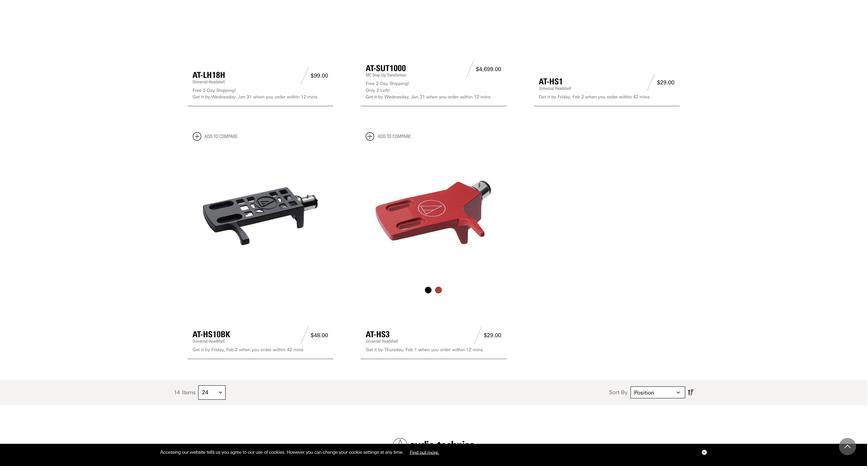 Task type: describe. For each thing, give the bounding box(es) containing it.
day for by
[[207, 88, 215, 93]]

divider line image for at-hs10bk
[[299, 327, 311, 344]]

accessing
[[160, 449, 181, 455]]

cookie
[[349, 449, 362, 455]]

any
[[385, 449, 392, 455]]

2 inside free 2 -day shipping! get it by wednesday, jan 31 when you order within 12 mins
[[203, 88, 205, 93]]

jan inside free 2 -day shipping! only 2 left! get it by wednesday, jan 31 when you order within 12 mins
[[411, 94, 418, 100]]

at- for sut1000
[[366, 63, 376, 73]]

sort by
[[609, 389, 628, 396]]

0 horizontal spatial get it by friday, feb 2 when you order within 42 mins
[[193, 347, 303, 352]]

divider line image for at-hs1
[[645, 74, 657, 91]]

only
[[366, 88, 375, 93]]

us
[[216, 449, 220, 455]]

add to compare button for hs3
[[366, 132, 411, 141]]

at
[[380, 449, 384, 455]]

at hs3 image
[[366, 146, 501, 282]]

1 horizontal spatial 12
[[466, 347, 471, 352]]

at-hs10bk universal headshell
[[193, 329, 230, 344]]

14
[[174, 389, 180, 396]]

tells
[[207, 449, 215, 455]]

compare for hs3
[[392, 134, 411, 139]]

set descending direction image
[[688, 388, 693, 397]]

headshell for at-hs10bk
[[209, 339, 225, 344]]

- for left!
[[379, 81, 380, 86]]

when inside free 2 -day shipping! only 2 left! get it by wednesday, jan 31 when you order within 12 mins
[[426, 94, 438, 100]]

hs1
[[549, 77, 563, 87]]

1 carrat down image from the left
[[219, 391, 222, 394]]

feb for at-hs10bk
[[226, 347, 234, 352]]

headshell for at-lh18h
[[209, 79, 225, 84]]

headshell for at-hs3
[[382, 339, 398, 344]]

1
[[414, 347, 417, 352]]

find
[[410, 449, 418, 455]]

- for by
[[205, 88, 207, 93]]

it down at-hs10bk universal headshell
[[201, 347, 204, 352]]

accessing our website tells us you agree to our use of cookies. however you can change your cookie settings at any time.
[[160, 449, 405, 455]]

12 inside free 2 -day shipping! get it by wednesday, jan 31 when you order within 12 mins
[[301, 94, 306, 100]]

order inside free 2 -day shipping! get it by wednesday, jan 31 when you order within 12 mins
[[275, 94, 286, 100]]

shipping! for by
[[216, 88, 236, 93]]

1 our from the left
[[182, 449, 189, 455]]

1 vertical spatial friday,
[[211, 347, 225, 352]]

$48.00
[[311, 332, 328, 339]]

$29.00 for hs3
[[484, 332, 501, 339]]

by
[[621, 389, 628, 396]]

mc
[[366, 73, 371, 78]]

left!
[[380, 88, 390, 93]]

store logo image
[[393, 438, 475, 453]]

it inside free 2 -day shipping! only 2 left! get it by wednesday, jan 31 when you order within 12 mins
[[374, 94, 377, 100]]

shipping! for left!
[[389, 81, 409, 86]]

it down at-hs1 universal headshell
[[547, 94, 550, 100]]

cross image
[[702, 451, 705, 454]]

transformer
[[387, 73, 406, 78]]

at- for hs10bk
[[193, 329, 203, 339]]

order inside free 2 -day shipping! only 2 left! get it by wednesday, jan 31 when you order within 12 mins
[[448, 94, 459, 100]]

wednesday, inside free 2 -day shipping! get it by wednesday, jan 31 when you order within 12 mins
[[211, 94, 237, 100]]

settings
[[363, 449, 379, 455]]

when inside free 2 -day shipping! get it by wednesday, jan 31 when you order within 12 mins
[[253, 94, 265, 100]]

sut1000
[[376, 63, 406, 73]]

you inside free 2 -day shipping! only 2 left! get it by wednesday, jan 31 when you order within 12 mins
[[439, 94, 446, 100]]

14 items
[[174, 389, 196, 396]]

31 inside free 2 -day shipping! get it by wednesday, jan 31 when you order within 12 mins
[[247, 94, 252, 100]]

add to compare button for hs10bk
[[193, 132, 238, 141]]

wednesday, inside free 2 -day shipping! only 2 left! get it by wednesday, jan 31 when you order within 12 mins
[[384, 94, 410, 100]]

get inside free 2 -day shipping! get it by wednesday, jan 31 when you order within 12 mins
[[193, 94, 200, 100]]

lh18h
[[203, 70, 225, 80]]

day for left!
[[380, 81, 388, 86]]

sort
[[609, 389, 619, 396]]

free for free 2 -day shipping! get it by wednesday, jan 31 when you order within 12 mins
[[193, 88, 202, 93]]



Task type: locate. For each thing, give the bounding box(es) containing it.
1 horizontal spatial friday,
[[558, 94, 571, 100]]

at- for hs1
[[539, 77, 549, 87]]

at- inside at-lh18h universal headshell
[[193, 70, 203, 80]]

2 add to compare button from the left
[[366, 132, 411, 141]]

0 vertical spatial $29.00
[[657, 79, 674, 86]]

headshell inside at-lh18h universal headshell
[[209, 79, 225, 84]]

$29.00
[[657, 79, 674, 86], [484, 332, 501, 339]]

it down at-hs3 universal headshell
[[374, 347, 377, 352]]

at- inside at-hs1 universal headshell
[[539, 77, 549, 87]]

mins inside free 2 -day shipping! get it by wednesday, jan 31 when you order within 12 mins
[[307, 94, 317, 100]]

0 horizontal spatial $29.00
[[484, 332, 501, 339]]

add to compare for hs10bk
[[205, 134, 238, 139]]

1 horizontal spatial jan
[[411, 94, 418, 100]]

at- inside at-hs10bk universal headshell
[[193, 329, 203, 339]]

at-sut1000 mc step-up transformer
[[366, 63, 406, 78]]

friday, down at-hs10bk universal headshell
[[211, 347, 225, 352]]

when
[[253, 94, 265, 100], [426, 94, 438, 100], [585, 94, 597, 100], [239, 347, 250, 352], [418, 347, 430, 352]]

at-lh18h universal headshell
[[193, 70, 225, 84]]

get it by friday, feb 2 when you order within 42 mins
[[539, 94, 650, 100], [193, 347, 303, 352]]

headshell for at-hs1
[[555, 86, 571, 91]]

universal inside at-lh18h universal headshell
[[193, 79, 208, 84]]

at-
[[366, 63, 376, 73], [193, 70, 203, 80], [539, 77, 549, 87], [193, 329, 203, 339], [366, 329, 376, 339]]

2 horizontal spatial to
[[387, 134, 391, 139]]

get
[[193, 94, 200, 100], [366, 94, 373, 100], [539, 94, 546, 100], [193, 347, 200, 352], [366, 347, 373, 352]]

shipping!
[[389, 81, 409, 86], [216, 88, 236, 93]]

- down step-
[[379, 81, 380, 86]]

free down at-lh18h universal headshell
[[193, 88, 202, 93]]

free
[[366, 81, 375, 86], [193, 88, 202, 93]]

universal inside at-hs3 universal headshell
[[366, 339, 381, 344]]

headshell inside at-hs10bk universal headshell
[[209, 339, 225, 344]]

friday, down at-hs1 universal headshell
[[558, 94, 571, 100]]

change
[[323, 449, 338, 455]]

get down at-hs3 universal headshell
[[366, 347, 373, 352]]

add for hs10bk
[[205, 134, 213, 139]]

- down at-lh18h universal headshell
[[205, 88, 207, 93]]

1 add to compare button from the left
[[193, 132, 238, 141]]

0 horizontal spatial wednesday,
[[211, 94, 237, 100]]

2 compare from the left
[[392, 134, 411, 139]]

1 horizontal spatial day
[[380, 81, 388, 86]]

2 add from the left
[[378, 134, 386, 139]]

-
[[379, 81, 380, 86], [205, 88, 207, 93]]

at- inside at-hs3 universal headshell
[[366, 329, 376, 339]]

carrat down image
[[219, 391, 222, 394], [677, 391, 680, 394]]

0 vertical spatial free
[[366, 81, 375, 86]]

wednesday, down left!
[[384, 94, 410, 100]]

1 horizontal spatial add to compare
[[378, 134, 411, 139]]

by inside free 2 -day shipping! get it by wednesday, jan 31 when you order within 12 mins
[[205, 94, 210, 100]]

0 horizontal spatial jan
[[238, 94, 245, 100]]

0 horizontal spatial compare
[[219, 134, 238, 139]]

1 horizontal spatial 42
[[633, 94, 638, 100]]

by down left!
[[378, 94, 383, 100]]

divider line image
[[464, 61, 476, 78], [299, 67, 311, 84], [645, 74, 657, 91], [299, 327, 311, 344], [472, 327, 484, 344]]

- inside free 2 -day shipping! get it by wednesday, jan 31 when you order within 12 mins
[[205, 88, 207, 93]]

0 horizontal spatial free
[[193, 88, 202, 93]]

1 horizontal spatial shipping!
[[389, 81, 409, 86]]

2 horizontal spatial feb
[[573, 94, 580, 100]]

add for hs3
[[378, 134, 386, 139]]

it
[[201, 94, 204, 100], [374, 94, 377, 100], [547, 94, 550, 100], [201, 347, 204, 352], [374, 347, 377, 352]]

1 horizontal spatial wednesday,
[[384, 94, 410, 100]]

it down only
[[374, 94, 377, 100]]

1 horizontal spatial -
[[379, 81, 380, 86]]

by inside free 2 -day shipping! only 2 left! get it by wednesday, jan 31 when you order within 12 mins
[[378, 94, 383, 100]]

2 jan from the left
[[411, 94, 418, 100]]

day up left!
[[380, 81, 388, 86]]

1 vertical spatial get it by friday, feb 2 when you order within 42 mins
[[193, 347, 303, 352]]

1 horizontal spatial get it by friday, feb 2 when you order within 42 mins
[[539, 94, 650, 100]]

1 horizontal spatial 31
[[420, 94, 425, 100]]

1 add to compare from the left
[[205, 134, 238, 139]]

universal inside at-hs1 universal headshell
[[539, 86, 554, 91]]

jan inside free 2 -day shipping! get it by wednesday, jan 31 when you order within 12 mins
[[238, 94, 245, 100]]

add to compare
[[205, 134, 238, 139], [378, 134, 411, 139]]

1 horizontal spatial add
[[378, 134, 386, 139]]

divider line image for at-sut1000
[[464, 61, 476, 78]]

0 horizontal spatial shipping!
[[216, 88, 236, 93]]

thursday,
[[384, 347, 404, 352]]

2 31 from the left
[[420, 94, 425, 100]]

within
[[287, 94, 300, 100], [460, 94, 473, 100], [619, 94, 632, 100], [273, 347, 286, 352], [452, 347, 465, 352]]

2 add to compare from the left
[[378, 134, 411, 139]]

1 vertical spatial -
[[205, 88, 207, 93]]

universal inside at-hs10bk universal headshell
[[193, 339, 208, 344]]

at hs10bk image
[[193, 146, 328, 282]]

get inside free 2 -day shipping! only 2 left! get it by wednesday, jan 31 when you order within 12 mins
[[366, 94, 373, 100]]

1 wednesday, from the left
[[211, 94, 237, 100]]

your
[[339, 449, 348, 455]]

1 horizontal spatial $29.00
[[657, 79, 674, 86]]

$4,699.00
[[476, 66, 501, 72]]

feb
[[573, 94, 580, 100], [226, 347, 234, 352], [406, 347, 413, 352]]

1 horizontal spatial add to compare button
[[366, 132, 411, 141]]

0 vertical spatial friday,
[[558, 94, 571, 100]]

1 compare from the left
[[219, 134, 238, 139]]

1 horizontal spatial our
[[248, 449, 254, 455]]

hs10bk
[[203, 329, 230, 339]]

agree
[[230, 449, 241, 455]]

day inside free 2 -day shipping! get it by wednesday, jan 31 when you order within 12 mins
[[207, 88, 215, 93]]

use
[[256, 449, 263, 455]]

day inside free 2 -day shipping! only 2 left! get it by wednesday, jan 31 when you order within 12 mins
[[380, 81, 388, 86]]

carrat down image right items
[[219, 391, 222, 394]]

get down at-lh18h universal headshell
[[193, 94, 200, 100]]

$29.00 for hs1
[[657, 79, 674, 86]]

to
[[214, 134, 218, 139], [387, 134, 391, 139], [243, 449, 247, 455]]

0 horizontal spatial 42
[[287, 347, 292, 352]]

it inside free 2 -day shipping! get it by wednesday, jan 31 when you order within 12 mins
[[201, 94, 204, 100]]

add
[[205, 134, 213, 139], [378, 134, 386, 139]]

wednesday,
[[211, 94, 237, 100], [384, 94, 410, 100]]

within inside free 2 -day shipping! get it by wednesday, jan 31 when you order within 12 mins
[[287, 94, 300, 100]]

step-
[[372, 73, 381, 78]]

42
[[633, 94, 638, 100], [287, 347, 292, 352]]

0 horizontal spatial add to compare
[[205, 134, 238, 139]]

of
[[264, 449, 268, 455]]

1 add from the left
[[205, 134, 213, 139]]

0 horizontal spatial feb
[[226, 347, 234, 352]]

mins
[[307, 94, 317, 100], [481, 94, 491, 100], [640, 94, 650, 100], [293, 347, 303, 352], [473, 347, 483, 352]]

get it by thursday, feb 1 when you order within 12 mins
[[366, 347, 483, 352]]

at- for hs3
[[366, 329, 376, 339]]

1 horizontal spatial compare
[[392, 134, 411, 139]]

1 horizontal spatial free
[[366, 81, 375, 86]]

31
[[247, 94, 252, 100], [420, 94, 425, 100]]

option group
[[365, 285, 502, 295]]

at- for lh18h
[[193, 70, 203, 80]]

wednesday, down "lh18h"
[[211, 94, 237, 100]]

1 horizontal spatial carrat down image
[[677, 391, 680, 394]]

items
[[182, 389, 196, 396]]

0 horizontal spatial day
[[207, 88, 215, 93]]

up
[[381, 73, 386, 78]]

hs3
[[376, 329, 390, 339]]

get down only
[[366, 94, 373, 100]]

can
[[314, 449, 322, 455]]

get down at-hs1 universal headshell
[[539, 94, 546, 100]]

2 carrat down image from the left
[[677, 391, 680, 394]]

divider line image for at-hs3
[[472, 327, 484, 344]]

more.
[[427, 449, 439, 455]]

free up only
[[366, 81, 375, 86]]

universal for hs1
[[539, 86, 554, 91]]

compare
[[219, 134, 238, 139], [392, 134, 411, 139]]

12 inside free 2 -day shipping! only 2 left! get it by wednesday, jan 31 when you order within 12 mins
[[474, 94, 479, 100]]

1 vertical spatial free
[[193, 88, 202, 93]]

day
[[380, 81, 388, 86], [207, 88, 215, 93]]

you
[[266, 94, 273, 100], [439, 94, 446, 100], [598, 94, 606, 100], [252, 347, 259, 352], [431, 347, 439, 352], [222, 449, 229, 455], [306, 449, 313, 455]]

headshell inside at-hs3 universal headshell
[[382, 339, 398, 344]]

headshell
[[209, 79, 225, 84], [555, 86, 571, 91], [209, 339, 225, 344], [382, 339, 398, 344]]

1 vertical spatial shipping!
[[216, 88, 236, 93]]

0 horizontal spatial add to compare button
[[193, 132, 238, 141]]

1 jan from the left
[[238, 94, 245, 100]]

by down at-lh18h universal headshell
[[205, 94, 210, 100]]

get down at-hs10bk universal headshell
[[193, 347, 200, 352]]

0 horizontal spatial add
[[205, 134, 213, 139]]

universal for hs10bk
[[193, 339, 208, 344]]

divider line image for at-lh18h
[[299, 67, 311, 84]]

shipping! inside free 2 -day shipping! only 2 left! get it by wednesday, jan 31 when you order within 12 mins
[[389, 81, 409, 86]]

by down at-hs1 universal headshell
[[551, 94, 556, 100]]

0 vertical spatial shipping!
[[389, 81, 409, 86]]

out
[[420, 449, 426, 455]]

time.
[[393, 449, 404, 455]]

free 2 -day shipping! only 2 left! get it by wednesday, jan 31 when you order within 12 mins
[[366, 81, 491, 100]]

1 horizontal spatial to
[[243, 449, 247, 455]]

mins inside free 2 -day shipping! only 2 left! get it by wednesday, jan 31 when you order within 12 mins
[[481, 94, 491, 100]]

1 31 from the left
[[247, 94, 252, 100]]

1 vertical spatial 42
[[287, 347, 292, 352]]

2 our from the left
[[248, 449, 254, 455]]

0 vertical spatial day
[[380, 81, 388, 86]]

carrat down image left set descending direction icon
[[677, 391, 680, 394]]

0 vertical spatial -
[[379, 81, 380, 86]]

add to compare button
[[193, 132, 238, 141], [366, 132, 411, 141]]

1 vertical spatial $29.00
[[484, 332, 501, 339]]

universal for lh18h
[[193, 79, 208, 84]]

free inside free 2 -day shipping! only 2 left! get it by wednesday, jan 31 when you order within 12 mins
[[366, 81, 375, 86]]

- inside free 2 -day shipping! only 2 left! get it by wednesday, jan 31 when you order within 12 mins
[[379, 81, 380, 86]]

0 vertical spatial get it by friday, feb 2 when you order within 42 mins
[[539, 94, 650, 100]]

our
[[182, 449, 189, 455], [248, 449, 254, 455]]

you inside free 2 -day shipping! get it by wednesday, jan 31 when you order within 12 mins
[[266, 94, 273, 100]]

our left website
[[182, 449, 189, 455]]

friday,
[[558, 94, 571, 100], [211, 347, 225, 352]]

add to compare for hs3
[[378, 134, 411, 139]]

order
[[275, 94, 286, 100], [448, 94, 459, 100], [607, 94, 618, 100], [261, 347, 271, 352], [440, 347, 451, 352]]

0 horizontal spatial to
[[214, 134, 218, 139]]

within inside free 2 -day shipping! only 2 left! get it by wednesday, jan 31 when you order within 12 mins
[[460, 94, 473, 100]]

universal
[[193, 79, 208, 84], [539, 86, 554, 91], [193, 339, 208, 344], [366, 339, 381, 344]]

0 horizontal spatial -
[[205, 88, 207, 93]]

0 horizontal spatial carrat down image
[[219, 391, 222, 394]]

find out more. link
[[405, 447, 444, 457]]

0 horizontal spatial 31
[[247, 94, 252, 100]]

12
[[301, 94, 306, 100], [474, 94, 479, 100], [466, 347, 471, 352]]

0 vertical spatial 42
[[633, 94, 638, 100]]

day down at-lh18h universal headshell
[[207, 88, 215, 93]]

free inside free 2 -day shipping! get it by wednesday, jan 31 when you order within 12 mins
[[193, 88, 202, 93]]

2
[[376, 81, 379, 86], [203, 88, 205, 93], [376, 88, 379, 93], [581, 94, 584, 100], [235, 347, 238, 352]]

0 horizontal spatial our
[[182, 449, 189, 455]]

to for hs3
[[387, 134, 391, 139]]

1 vertical spatial day
[[207, 88, 215, 93]]

website
[[190, 449, 205, 455]]

0 horizontal spatial 12
[[301, 94, 306, 100]]

$99.00
[[311, 73, 328, 79]]

0 horizontal spatial friday,
[[211, 347, 225, 352]]

by down at-hs10bk universal headshell
[[205, 347, 210, 352]]

shipping! down "lh18h"
[[216, 88, 236, 93]]

2 horizontal spatial 12
[[474, 94, 479, 100]]

to for hs10bk
[[214, 134, 218, 139]]

at-hs1 universal headshell
[[539, 77, 571, 91]]

at-hs3 universal headshell
[[366, 329, 398, 344]]

free for free 2 -day shipping! only 2 left! get it by wednesday, jan 31 when you order within 12 mins
[[366, 81, 375, 86]]

free 2 -day shipping! get it by wednesday, jan 31 when you order within 12 mins
[[193, 88, 317, 100]]

at- inside the at-sut1000 mc step-up transformer
[[366, 63, 376, 73]]

feb for at-hs3
[[406, 347, 413, 352]]

2 wednesday, from the left
[[384, 94, 410, 100]]

headshell inside at-hs1 universal headshell
[[555, 86, 571, 91]]

1 horizontal spatial feb
[[406, 347, 413, 352]]

by down at-hs3 universal headshell
[[378, 347, 383, 352]]

jan
[[238, 94, 245, 100], [411, 94, 418, 100]]

our left use
[[248, 449, 254, 455]]

it down at-lh18h universal headshell
[[201, 94, 204, 100]]

shipping! down transformer
[[389, 81, 409, 86]]

31 inside free 2 -day shipping! only 2 left! get it by wednesday, jan 31 when you order within 12 mins
[[420, 94, 425, 100]]

cookies.
[[269, 449, 285, 455]]

shipping! inside free 2 -day shipping! get it by wednesday, jan 31 when you order within 12 mins
[[216, 88, 236, 93]]

universal for hs3
[[366, 339, 381, 344]]

by
[[205, 94, 210, 100], [378, 94, 383, 100], [551, 94, 556, 100], [205, 347, 210, 352], [378, 347, 383, 352]]

compare for hs10bk
[[219, 134, 238, 139]]

find out more.
[[410, 449, 439, 455]]

however
[[287, 449, 305, 455]]

arrow up image
[[844, 444, 851, 450]]



Task type: vqa. For each thing, say whether or not it's contained in the screenshot.
12 to the left
yes



